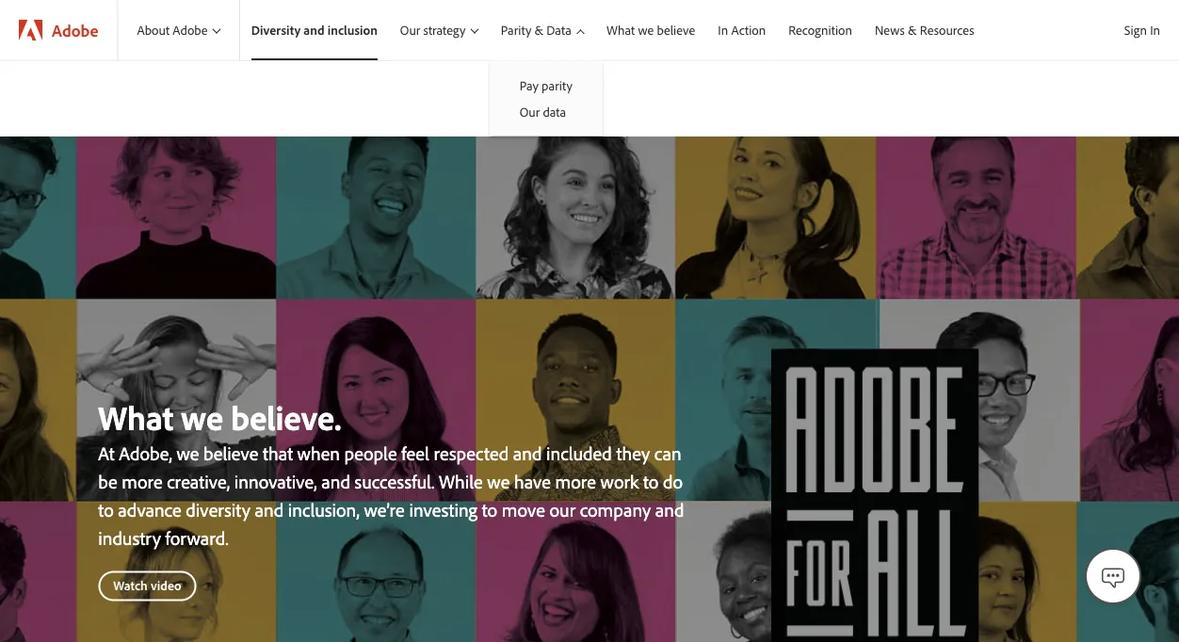 Task type: locate. For each thing, give the bounding box(es) containing it.
they
[[616, 441, 650, 465]]

sign in
[[1124, 22, 1160, 38]]

group containing pay parity
[[489, 60, 603, 136]]

0 horizontal spatial what
[[98, 396, 173, 438]]

about adobe button
[[118, 0, 239, 60]]

more
[[122, 469, 163, 493], [555, 469, 596, 493]]

in inside button
[[1150, 22, 1160, 38]]

respected
[[434, 441, 509, 465]]

more down adobe,
[[122, 469, 163, 493]]

more down included
[[555, 469, 596, 493]]

in right sign
[[1150, 22, 1160, 38]]

people
[[344, 441, 397, 465]]

and down do
[[655, 498, 684, 522]]

parity
[[501, 22, 531, 38]]

be
[[98, 469, 117, 493]]

believe
[[657, 22, 695, 38], [204, 441, 258, 465]]

parity & data
[[501, 22, 572, 38]]

our inside our data "link"
[[520, 103, 540, 120]]

our
[[550, 498, 575, 522]]

our inside our strategy dropdown button
[[400, 22, 420, 38]]

inclusion,
[[288, 498, 360, 522]]

in left action at the right top of page
[[718, 22, 728, 38]]

adobe right the "about"
[[173, 22, 208, 38]]

feel
[[401, 441, 429, 465]]

to
[[643, 469, 659, 493], [98, 498, 114, 522], [482, 498, 497, 522]]

adobe left the "about"
[[52, 19, 98, 40]]

0 horizontal spatial more
[[122, 469, 163, 493]]

our
[[400, 22, 420, 38], [520, 103, 540, 120]]

pay parity link
[[489, 73, 603, 99]]

at
[[98, 441, 115, 465]]

1 & from the left
[[535, 22, 543, 38]]

sign in button
[[1120, 14, 1164, 46]]

and
[[304, 22, 325, 38], [513, 441, 542, 465], [321, 469, 350, 493], [255, 498, 284, 522], [655, 498, 684, 522]]

sign
[[1124, 22, 1147, 38]]

0 vertical spatial believe
[[657, 22, 695, 38]]

we
[[638, 22, 654, 38], [181, 396, 223, 438], [177, 441, 199, 465], [487, 469, 510, 493]]

believe up creative,
[[204, 441, 258, 465]]

0 horizontal spatial adobe
[[52, 19, 98, 40]]

& right news
[[908, 22, 917, 38]]

innovative,
[[234, 469, 317, 493]]

1 horizontal spatial more
[[555, 469, 596, 493]]

diversity and inclusion
[[251, 22, 378, 38]]

what we believe link
[[595, 0, 707, 60]]

1 horizontal spatial to
[[482, 498, 497, 522]]

adobe inside dropdown button
[[173, 22, 208, 38]]

1 vertical spatial our
[[520, 103, 540, 120]]

our left data
[[520, 103, 540, 120]]

1 horizontal spatial &
[[908, 22, 917, 38]]

in action link
[[707, 0, 777, 60]]

to left move
[[482, 498, 497, 522]]

1 horizontal spatial adobe
[[173, 22, 208, 38]]

what
[[607, 22, 635, 38], [98, 396, 173, 438]]

diversity
[[186, 498, 250, 522]]

move
[[502, 498, 545, 522]]

watch video
[[113, 577, 181, 593]]

pay parity
[[520, 77, 572, 94]]

2 in from the left
[[718, 22, 728, 38]]

what we believe. at adobe, we believe that when people feel respected and included they can be more creative, innovative, and successful. while we have more work to do to advance diversity and inclusion, we're investing to move our company and industry forward.
[[98, 396, 684, 550]]

successful.
[[355, 469, 434, 493]]

2 & from the left
[[908, 22, 917, 38]]

0 horizontal spatial believe
[[204, 441, 258, 465]]

to down be at the bottom left
[[98, 498, 114, 522]]

0 horizontal spatial &
[[535, 22, 543, 38]]

group
[[489, 60, 603, 136]]

watch video link
[[98, 571, 196, 601]]

what up adobe,
[[98, 396, 173, 438]]

believe left in action
[[657, 22, 695, 38]]

can
[[654, 441, 682, 465]]

& for news
[[908, 22, 917, 38]]

1 in from the left
[[1150, 22, 1160, 38]]

1 horizontal spatial in
[[1150, 22, 1160, 38]]

have
[[514, 469, 551, 493]]

inclusion
[[328, 22, 378, 38]]

0 horizontal spatial our
[[400, 22, 420, 38]]

& left data
[[535, 22, 543, 38]]

our for our strategy
[[400, 22, 420, 38]]

adobe
[[52, 19, 98, 40], [173, 22, 208, 38]]

1 horizontal spatial what
[[607, 22, 635, 38]]

to left do
[[643, 469, 659, 493]]

&
[[535, 22, 543, 38], [908, 22, 917, 38]]

adobe link
[[0, 0, 117, 60]]

strategy
[[423, 22, 466, 38]]

in action
[[718, 22, 766, 38]]

0 vertical spatial what
[[607, 22, 635, 38]]

what right data
[[607, 22, 635, 38]]

diversity
[[251, 22, 301, 38]]

our left strategy
[[400, 22, 420, 38]]

1 vertical spatial what
[[98, 396, 173, 438]]

resources
[[920, 22, 974, 38]]

& inside dropdown button
[[535, 22, 543, 38]]

what inside what we believe. at adobe, we believe that when people feel respected and included they can be more creative, innovative, and successful. while we have more work to do to advance diversity and inclusion, we're investing to move our company and industry forward.
[[98, 396, 173, 438]]

0 horizontal spatial in
[[718, 22, 728, 38]]

1 vertical spatial believe
[[204, 441, 258, 465]]

action
[[731, 22, 766, 38]]

1 horizontal spatial our
[[520, 103, 540, 120]]

1 horizontal spatial believe
[[657, 22, 695, 38]]

0 vertical spatial our
[[400, 22, 420, 38]]

in
[[1150, 22, 1160, 38], [718, 22, 728, 38]]



Task type: describe. For each thing, give the bounding box(es) containing it.
pay
[[520, 77, 539, 94]]

recognition
[[788, 22, 852, 38]]

our strategy
[[400, 22, 466, 38]]

parity
[[542, 77, 572, 94]]

what for believe
[[607, 22, 635, 38]]

while
[[439, 469, 483, 493]]

parity & data button
[[489, 0, 595, 60]]

and up the have
[[513, 441, 542, 465]]

our strategy button
[[389, 0, 489, 60]]

& for parity
[[535, 22, 543, 38]]

believe.
[[231, 396, 341, 438]]

believe inside what we believe. at adobe, we believe that when people feel respected and included they can be more creative, innovative, and successful. while we have more work to do to advance diversity and inclusion, we're investing to move our company and industry forward.
[[204, 441, 258, 465]]

our data link
[[489, 99, 603, 124]]

company
[[580, 498, 651, 522]]

2 horizontal spatial to
[[643, 469, 659, 493]]

news & resources link
[[864, 0, 986, 60]]

2 more from the left
[[555, 469, 596, 493]]

about adobe
[[137, 22, 208, 38]]

data
[[546, 22, 572, 38]]

creative,
[[167, 469, 230, 493]]

and up inclusion,
[[321, 469, 350, 493]]

included
[[546, 441, 612, 465]]

diversity and inclusion link
[[240, 0, 389, 60]]

data
[[543, 103, 566, 120]]

work
[[600, 469, 639, 493]]

investing
[[409, 498, 478, 522]]

about
[[137, 22, 170, 38]]

what we believe
[[607, 22, 695, 38]]

advance
[[118, 498, 181, 522]]

our data
[[520, 103, 566, 120]]

recognition link
[[777, 0, 864, 60]]

1 more from the left
[[122, 469, 163, 493]]

that
[[263, 441, 293, 465]]

video
[[151, 577, 181, 593]]

news
[[875, 22, 905, 38]]

do
[[663, 469, 683, 493]]

industry
[[98, 526, 161, 550]]

and down innovative,
[[255, 498, 284, 522]]

our for our data
[[520, 103, 540, 120]]

what for believe.
[[98, 396, 173, 438]]

news & resources
[[875, 22, 974, 38]]

adobe,
[[119, 441, 172, 465]]

watch
[[113, 577, 148, 593]]

forward.
[[165, 526, 229, 550]]

0 horizontal spatial to
[[98, 498, 114, 522]]

we're
[[364, 498, 405, 522]]

when
[[297, 441, 340, 465]]

and right the diversity
[[304, 22, 325, 38]]



Task type: vqa. For each thing, say whether or not it's contained in the screenshot.
Life
no



